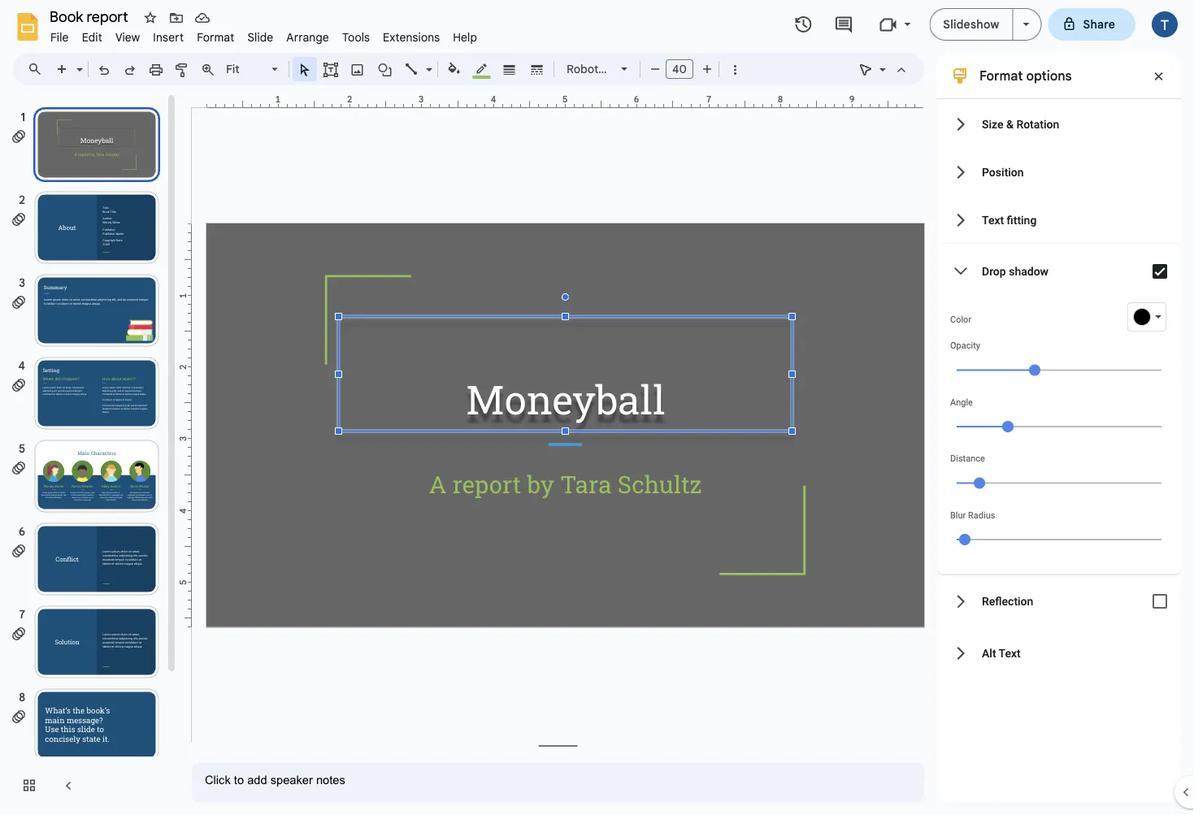 Task type: describe. For each thing, give the bounding box(es) containing it.
Font size text field
[[667, 59, 693, 79]]

alt
[[982, 647, 997, 660]]

size
[[982, 117, 1004, 131]]

Star checkbox
[[139, 7, 162, 29]]

angle
[[951, 397, 973, 407]]

font list. roboto slab selected. option
[[567, 58, 631, 80]]

opacity slider
[[951, 351, 1168, 388]]

view menu item
[[109, 28, 147, 47]]

Rename text field
[[44, 7, 137, 26]]

presentation options image
[[1023, 23, 1030, 26]]

edit
[[82, 30, 102, 44]]

fitting
[[1007, 213, 1037, 227]]

help
[[453, 30, 477, 44]]

new slide with layout image
[[72, 59, 83, 64]]

drop shadow tab
[[938, 244, 1181, 299]]

reflection
[[982, 595, 1034, 608]]

extensions menu item
[[377, 28, 447, 47]]

tools
[[342, 30, 370, 44]]

navigation inside format options application
[[0, 92, 179, 816]]

insert
[[153, 30, 184, 44]]

&
[[1007, 117, 1014, 131]]

extensions
[[383, 30, 440, 44]]

toggle reflection image
[[1144, 585, 1177, 618]]

rotation
[[1017, 117, 1060, 131]]

position
[[982, 165, 1024, 179]]

border dash option
[[528, 58, 547, 80]]

opacity
[[951, 341, 981, 351]]

Menus field
[[20, 58, 56, 80]]

mode and view toolbar
[[853, 53, 915, 85]]

slab
[[608, 62, 631, 76]]

blur
[[951, 510, 966, 520]]

menu bar inside menu bar banner
[[44, 21, 484, 48]]

size & rotation tab
[[938, 100, 1181, 148]]

slide
[[248, 30, 274, 44]]

fill color: transparent image
[[445, 58, 464, 79]]

text inside tab
[[982, 213, 1004, 227]]

Toggle reflection checkbox
[[1144, 585, 1177, 618]]

insert image image
[[348, 58, 367, 80]]

opacity image
[[1029, 365, 1041, 376]]

distance image
[[974, 478, 986, 489]]

Zoom field
[[221, 58, 285, 82]]

Zoom text field
[[224, 58, 269, 80]]

format for format
[[197, 30, 235, 44]]

share
[[1084, 17, 1116, 31]]

shadow
[[1009, 265, 1049, 278]]

drop shadow
[[982, 265, 1049, 278]]

text fitting
[[982, 213, 1037, 227]]

format menu item
[[190, 28, 241, 47]]

menu bar banner
[[0, 0, 1194, 816]]

edit menu item
[[75, 28, 109, 47]]

file
[[50, 30, 69, 44]]



Task type: vqa. For each thing, say whether or not it's contained in the screenshot.
The Properties.
no



Task type: locate. For each thing, give the bounding box(es) containing it.
distance
[[951, 454, 985, 464]]

border color: #8bc34b, close to light green 1 image
[[473, 58, 492, 79]]

menu bar
[[44, 21, 484, 48]]

0 vertical spatial text
[[982, 213, 1004, 227]]

menu bar containing file
[[44, 21, 484, 48]]

drop
[[982, 265, 1006, 278]]

text
[[982, 213, 1004, 227], [999, 647, 1021, 660]]

reflection tab
[[938, 574, 1181, 629]]

size & rotation
[[982, 117, 1060, 131]]

slide menu item
[[241, 28, 280, 47]]

angle image
[[1003, 421, 1014, 433]]

view
[[115, 30, 140, 44]]

angle slider
[[951, 407, 1168, 445]]

format up zoom text field
[[197, 30, 235, 44]]

alt text
[[982, 647, 1021, 660]]

format
[[197, 30, 235, 44], [980, 67, 1023, 84]]

1 vertical spatial text
[[999, 647, 1021, 660]]

text fitting tab
[[938, 196, 1181, 244]]

0 horizontal spatial format
[[197, 30, 235, 44]]

roboto slab
[[567, 62, 631, 76]]

help menu item
[[447, 28, 484, 47]]

Toggle shadow checkbox
[[1144, 255, 1177, 288]]

blur radius
[[951, 510, 996, 520]]

arrange menu item
[[280, 28, 336, 47]]

1 vertical spatial format
[[980, 67, 1023, 84]]

main toolbar
[[6, 0, 748, 719]]

0 vertical spatial format
[[197, 30, 235, 44]]

arrange
[[287, 30, 329, 44]]

radius
[[968, 510, 996, 520]]

format inside menu item
[[197, 30, 235, 44]]

border weight option
[[500, 58, 519, 80]]

text inside tab
[[999, 647, 1021, 660]]

shape image
[[376, 58, 395, 80]]

text right alt
[[999, 647, 1021, 660]]

blur radius slider
[[951, 520, 1168, 558]]

format left options
[[980, 67, 1023, 84]]

slideshow button
[[930, 8, 1014, 41]]

format options section
[[938, 53, 1181, 803]]

blur radius image
[[959, 534, 971, 546]]

color
[[951, 314, 972, 324]]

navigation
[[0, 92, 179, 816]]

insert menu item
[[147, 28, 190, 47]]

Font size field
[[666, 59, 700, 83]]

share button
[[1049, 8, 1136, 41]]

file menu item
[[44, 28, 75, 47]]

slideshow
[[944, 17, 1000, 31]]

options
[[1027, 67, 1072, 84]]

tools menu item
[[336, 28, 377, 47]]

format inside section
[[980, 67, 1023, 84]]

distance slider
[[951, 464, 1168, 501]]

1 horizontal spatial format
[[980, 67, 1023, 84]]

alt text tab
[[938, 629, 1181, 677]]

format for format options
[[980, 67, 1023, 84]]

position tab
[[938, 148, 1181, 196]]

format options
[[980, 67, 1072, 84]]

format options application
[[0, 0, 1194, 816]]

text left fitting
[[982, 213, 1004, 227]]

roboto
[[567, 62, 605, 76]]



